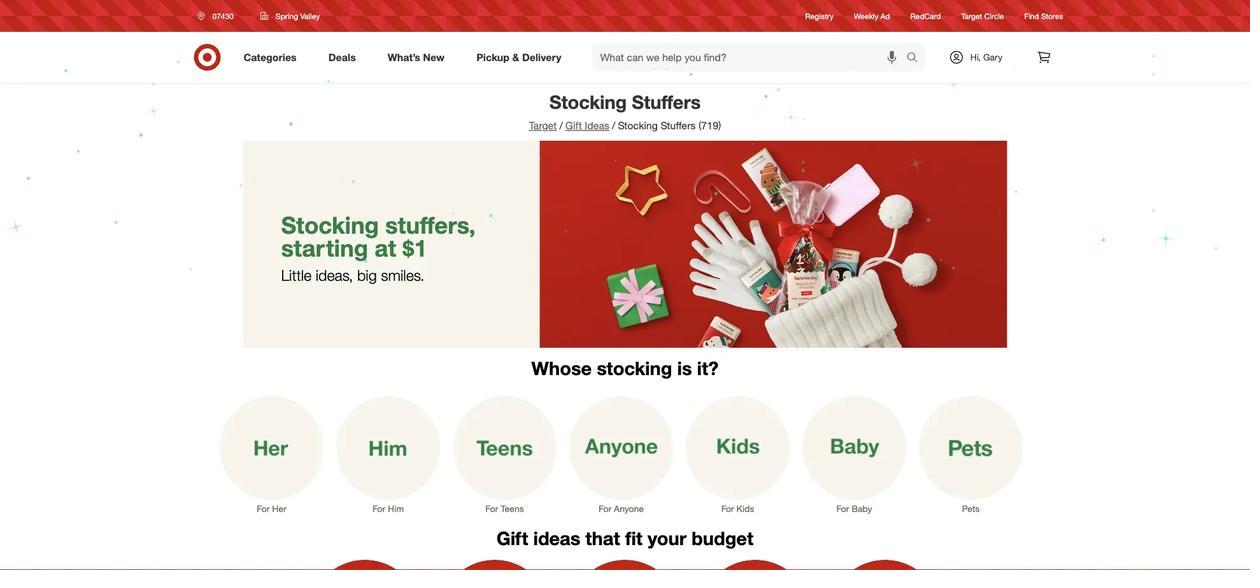 Task type: describe. For each thing, give the bounding box(es) containing it.
hi,
[[971, 52, 981, 63]]

stocking stuffers target / gift ideas / stocking stuffers (719)
[[529, 90, 721, 132]]

&
[[512, 51, 519, 63]]

07430
[[212, 11, 234, 21]]

for for for baby
[[837, 503, 849, 514]]

pickup & delivery
[[477, 51, 561, 63]]

weekly ad
[[854, 11, 890, 21]]

for teens
[[485, 503, 524, 514]]

deals link
[[318, 43, 372, 71]]

baby
[[852, 503, 872, 514]]

spring
[[276, 11, 298, 21]]

find stores link
[[1025, 10, 1063, 21]]

find
[[1025, 11, 1039, 21]]

1 vertical spatial stuffers
[[661, 119, 696, 132]]

pets image
[[919, 396, 1023, 500]]

pets
[[962, 503, 980, 514]]

circle
[[985, 11, 1004, 21]]

spring valley
[[276, 11, 320, 21]]

for for for him
[[373, 503, 385, 514]]

1 / from the left
[[560, 119, 563, 132]]

target circle link
[[962, 10, 1004, 21]]

ad
[[881, 11, 890, 21]]

spring valley button
[[252, 4, 328, 27]]

ideas
[[533, 527, 580, 549]]

for him link
[[336, 396, 440, 515]]

delivery
[[522, 51, 561, 63]]

search
[[901, 52, 932, 65]]

weekly ad link
[[854, 10, 890, 21]]

for for for kids
[[721, 503, 734, 514]]

deals
[[328, 51, 356, 63]]

for her
[[257, 503, 286, 514]]

for for for her
[[257, 503, 270, 514]]

1 vertical spatial stocking
[[618, 119, 658, 132]]

big
[[357, 266, 377, 284]]

it?
[[697, 357, 719, 379]]

valley
[[300, 11, 320, 21]]

for him image
[[336, 396, 440, 500]]

for baby image
[[803, 396, 906, 500]]

hi, gary
[[971, 52, 1003, 63]]

stuffers,
[[385, 211, 476, 239]]

anyone
[[614, 503, 644, 514]]

redcard link
[[911, 10, 941, 21]]

for for for teens
[[485, 503, 498, 514]]

target inside stocking stuffers target / gift ideas / stocking stuffers (719)
[[529, 119, 557, 132]]

search button
[[901, 43, 932, 74]]

What can we help you find? suggestions appear below search field
[[593, 43, 910, 71]]

0 vertical spatial stuffers
[[632, 90, 701, 113]]

for him
[[373, 503, 404, 514]]

categories
[[244, 51, 297, 63]]

stores
[[1041, 11, 1063, 21]]

0 vertical spatial target
[[962, 11, 982, 21]]

stocking stuffers, starting at $1 little ideas, big smiles.
[[281, 211, 476, 284]]

for teens image
[[453, 396, 557, 500]]

her
[[272, 503, 286, 514]]

stocking for stocking stuffers,
[[281, 211, 379, 239]]

ideas
[[585, 119, 610, 132]]

for teens link
[[453, 396, 557, 515]]

is
[[677, 357, 692, 379]]

1 vertical spatial gift
[[497, 527, 528, 549]]

for kids image
[[686, 396, 790, 500]]

ideas,
[[316, 266, 353, 284]]

new
[[423, 51, 445, 63]]

starting
[[281, 234, 368, 262]]

pets link
[[919, 396, 1023, 515]]



Task type: locate. For each thing, give the bounding box(es) containing it.
him
[[388, 503, 404, 514]]

target link
[[529, 119, 557, 132]]

0 horizontal spatial gift
[[497, 527, 528, 549]]

stuffers
[[632, 90, 701, 113], [661, 119, 696, 132]]

for her link
[[220, 396, 324, 515]]

at
[[375, 234, 396, 262]]

little
[[281, 266, 312, 284]]

0 vertical spatial stocking
[[550, 90, 627, 113]]

/
[[560, 119, 563, 132], [612, 119, 616, 132]]

gift left ideas at the left top of page
[[565, 119, 582, 132]]

for for for anyone
[[599, 503, 612, 514]]

pickup
[[477, 51, 510, 63]]

6 for from the left
[[837, 503, 849, 514]]

stuffers left the (719)
[[661, 119, 696, 132]]

kids
[[737, 503, 754, 514]]

gift ideas link
[[565, 119, 610, 132]]

for left kids
[[721, 503, 734, 514]]

gift ideas that fit your budget
[[497, 527, 754, 549]]

for kids
[[721, 503, 754, 514]]

pickup & delivery link
[[466, 43, 577, 71]]

whose
[[532, 357, 592, 379]]

for left anyone
[[599, 503, 612, 514]]

2 for from the left
[[373, 503, 385, 514]]

for left "her"
[[257, 503, 270, 514]]

for anyone link
[[569, 396, 673, 515]]

1 for from the left
[[257, 503, 270, 514]]

stocking right ideas at the left top of page
[[618, 119, 658, 132]]

target left circle
[[962, 11, 982, 21]]

registry
[[805, 11, 834, 21]]

what's
[[388, 51, 420, 63]]

stocking inside stocking stuffers, starting at $1 little ideas, big smiles.
[[281, 211, 379, 239]]

teens
[[501, 503, 524, 514]]

what's new
[[388, 51, 445, 63]]

smiles.
[[381, 266, 424, 284]]

for anyone
[[599, 503, 644, 514]]

/ right target link
[[560, 119, 563, 132]]

target circle
[[962, 11, 1004, 21]]

your
[[648, 527, 687, 549]]

4 for from the left
[[599, 503, 612, 514]]

for anyone image
[[569, 396, 673, 500]]

1 horizontal spatial gift
[[565, 119, 582, 132]]

target
[[962, 11, 982, 21], [529, 119, 557, 132]]

for inside for her link
[[257, 503, 270, 514]]

what's new link
[[377, 43, 461, 71]]

2 vertical spatial stocking
[[281, 211, 379, 239]]

for
[[257, 503, 270, 514], [373, 503, 385, 514], [485, 503, 498, 514], [599, 503, 612, 514], [721, 503, 734, 514], [837, 503, 849, 514]]

for inside for him link
[[373, 503, 385, 514]]

that
[[586, 527, 620, 549]]

2 / from the left
[[612, 119, 616, 132]]

gary
[[983, 52, 1003, 63]]

registry link
[[805, 10, 834, 21]]

for baby
[[837, 503, 872, 514]]

for inside for teens link
[[485, 503, 498, 514]]

find stores
[[1025, 11, 1063, 21]]

weekly
[[854, 11, 879, 21]]

stocking for stocking stuffers
[[550, 90, 627, 113]]

(719)
[[699, 119, 721, 132]]

for left baby
[[837, 503, 849, 514]]

stocking
[[550, 90, 627, 113], [618, 119, 658, 132], [281, 211, 379, 239]]

budget
[[692, 527, 754, 549]]

redcard
[[911, 11, 941, 21]]

stocking up ideas,
[[281, 211, 379, 239]]

3 for from the left
[[485, 503, 498, 514]]

for baby link
[[803, 396, 906, 515]]

1 horizontal spatial target
[[962, 11, 982, 21]]

1 vertical spatial target
[[529, 119, 557, 132]]

gift inside stocking stuffers target / gift ideas / stocking stuffers (719)
[[565, 119, 582, 132]]

for inside 'link'
[[837, 503, 849, 514]]

for left teens
[[485, 503, 498, 514]]

5 for from the left
[[721, 503, 734, 514]]

for her image
[[220, 396, 324, 500]]

whose stocking is it?
[[532, 357, 719, 379]]

0 horizontal spatial target
[[529, 119, 557, 132]]

stuffers up the (719)
[[632, 90, 701, 113]]

categories link
[[233, 43, 313, 71]]

target left gift ideas link
[[529, 119, 557, 132]]

1 horizontal spatial /
[[612, 119, 616, 132]]

fit
[[625, 527, 643, 549]]

stocking
[[597, 357, 672, 379]]

stocking up gift ideas link
[[550, 90, 627, 113]]

$1
[[403, 234, 427, 262]]

for inside for anyone link
[[599, 503, 612, 514]]

0 horizontal spatial /
[[560, 119, 563, 132]]

gift
[[565, 119, 582, 132], [497, 527, 528, 549]]

07430 button
[[189, 4, 247, 27]]

/ right ideas at the left top of page
[[612, 119, 616, 132]]

gift down teens
[[497, 527, 528, 549]]

for inside for kids link
[[721, 503, 734, 514]]

for kids link
[[686, 396, 790, 515]]

for left him
[[373, 503, 385, 514]]

0 vertical spatial gift
[[565, 119, 582, 132]]



Task type: vqa. For each thing, say whether or not it's contained in the screenshot.
the left THE SCHOLASTIC 'link'
no



